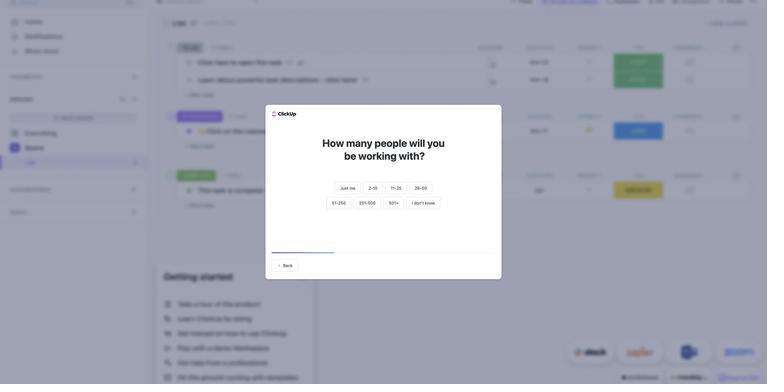 Task type: describe. For each thing, give the bounding box(es) containing it.
clickup logo image
[[272, 111, 296, 117]]

50
[[422, 186, 427, 191]]

don't
[[414, 201, 424, 206]]

11-25
[[391, 186, 402, 191]]

250
[[338, 201, 346, 206]]

working
[[358, 150, 397, 162]]

how many people will you be working with?
[[322, 137, 445, 162]]

know
[[425, 201, 435, 206]]

i
[[412, 201, 413, 206]]

500
[[368, 201, 376, 206]]

51-250
[[332, 201, 346, 206]]

just me button
[[335, 182, 361, 194]]

501+ button
[[384, 197, 404, 209]]

11-
[[391, 186, 397, 191]]

251-500
[[359, 201, 376, 206]]

26-
[[415, 186, 422, 191]]

26-50 button
[[410, 182, 432, 194]]



Task type: locate. For each thing, give the bounding box(es) containing it.
many
[[346, 137, 373, 149]]

51-250 button
[[327, 197, 351, 209]]

51-
[[332, 201, 338, 206]]

i don't know
[[412, 201, 435, 206]]

back button
[[272, 260, 298, 272]]

2-10
[[369, 186, 378, 191]]

people
[[375, 137, 407, 149]]

back
[[283, 264, 293, 268]]

will
[[409, 137, 425, 149]]

25
[[397, 186, 402, 191]]

you
[[427, 137, 445, 149]]

501+
[[389, 201, 399, 206]]

just me
[[340, 186, 355, 191]]

2-10 button
[[363, 182, 383, 194]]

just
[[340, 186, 348, 191]]

me
[[349, 186, 355, 191]]

be
[[344, 150, 356, 162]]

251-
[[359, 201, 368, 206]]

11-25 button
[[386, 182, 407, 194]]

10
[[373, 186, 378, 191]]

26-50
[[415, 186, 427, 191]]

251-500 button
[[354, 197, 381, 209]]

i don't know button
[[407, 197, 441, 209]]

how
[[322, 137, 344, 149]]

2-
[[369, 186, 373, 191]]

with?
[[399, 150, 425, 162]]



Task type: vqa. For each thing, say whether or not it's contained in the screenshot.
SIDEBAR navigation
no



